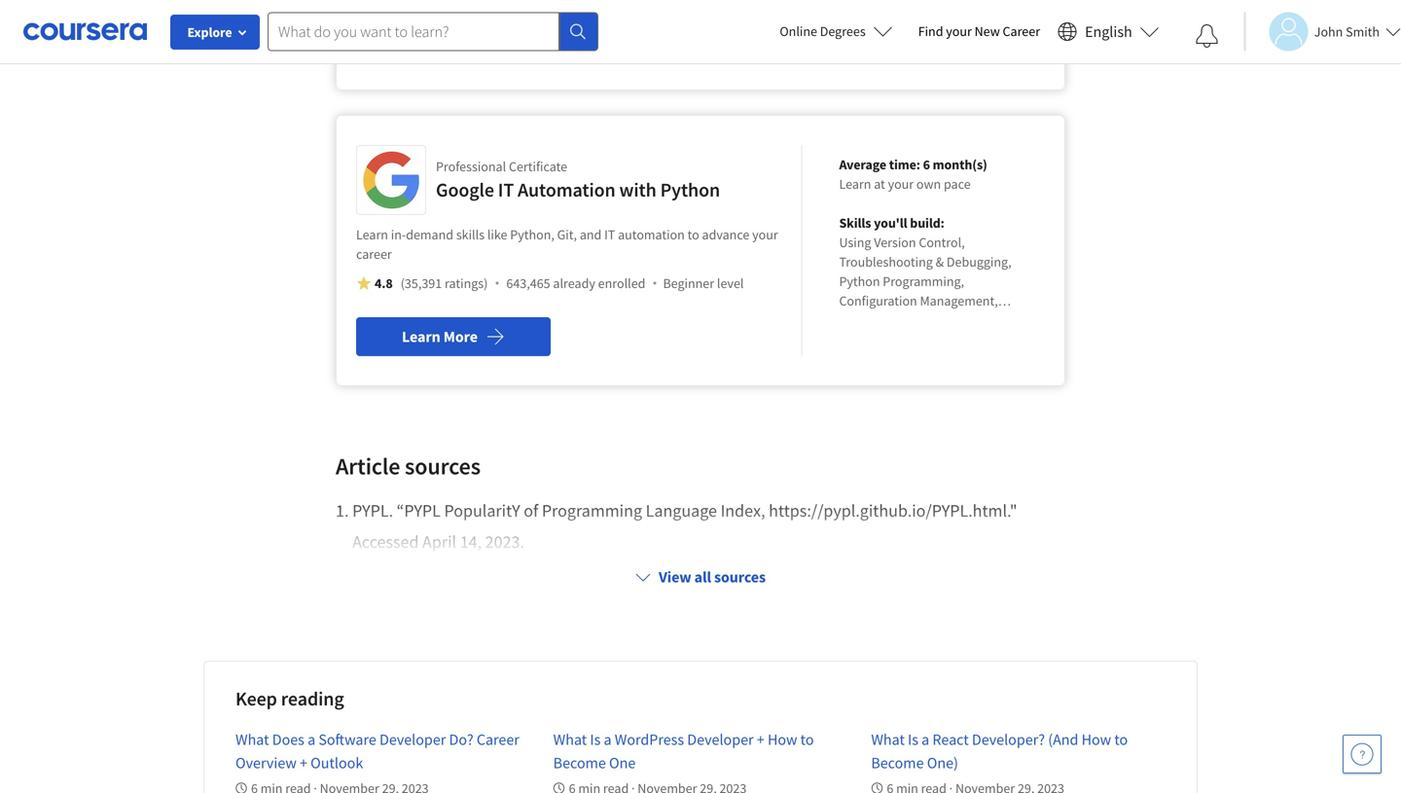 Task type: vqa. For each thing, say whether or not it's contained in the screenshot.
would in Honestly, pretty solid course. A lot of people were saying this course isn't for beginners but I would strongly disagree. I think the difficulty is FAIR, and really gets your brain thinking logically.
no



Task type: describe. For each thing, give the bounding box(es) containing it.
pace
[[944, 175, 971, 193]]

explore button
[[170, 15, 260, 50]]

learn more for 2nd "learn more" button from the bottom of the page
[[402, 31, 478, 51]]

level
[[717, 274, 744, 292]]

is for one)
[[908, 730, 919, 749]]

smith
[[1346, 23, 1380, 40]]

john smith button
[[1245, 12, 1402, 51]]

"
[[397, 500, 404, 522]]

with
[[620, 178, 657, 202]]

is for one
[[590, 730, 601, 749]]

average
[[840, 156, 887, 173]]

become for what is a wordpress developer + how to become one
[[554, 753, 606, 773]]

index
[[721, 500, 761, 522]]

google
[[436, 178, 494, 202]]

professional certificate google it automation with python
[[436, 158, 721, 202]]

learn in-demand skills like python, git, and it automation to advance your career
[[356, 226, 779, 263]]

643,465
[[507, 274, 551, 292]]

time:
[[890, 156, 921, 173]]

a for wordpress
[[604, 730, 612, 749]]

what is a react developer? (and how to become one) link
[[872, 730, 1128, 773]]

become for what is a react developer? (and how to become one)
[[872, 753, 924, 773]]

all
[[695, 567, 712, 587]]

keep
[[236, 687, 277, 711]]

one
[[609, 753, 636, 773]]

developer for wordpress
[[688, 730, 754, 749]]

2023.
[[485, 531, 525, 553]]

keep reading
[[236, 687, 344, 711]]

it inside learn in-demand skills like python, git, and it automation to advance your career
[[605, 226, 616, 243]]

your inside learn in-demand skills like python, git, and it automation to advance your career
[[753, 226, 779, 243]]

skills you'll build:
[[840, 214, 945, 232]]

pypl popularity of programming language index link
[[404, 500, 761, 522]]

python,
[[510, 226, 555, 243]]

1 learn more button from the top
[[356, 21, 551, 60]]

a for react
[[922, 730, 930, 749]]

explore
[[187, 23, 232, 41]]

language
[[646, 500, 717, 522]]

do?
[[449, 730, 474, 749]]

john
[[1315, 23, 1344, 40]]

what is a react developer? (and how to become one)
[[872, 730, 1128, 773]]

beginner
[[663, 274, 715, 292]]

new
[[975, 22, 1001, 40]]

sources inside dropdown button
[[715, 567, 766, 587]]

1
[[336, 500, 345, 522]]

(and
[[1049, 730, 1079, 749]]

it inside professional certificate google it automation with python
[[498, 178, 514, 202]]

skills
[[456, 226, 485, 243]]

at
[[874, 175, 886, 193]]

1 more from the top
[[444, 31, 478, 51]]

python
[[661, 178, 721, 202]]

+ inside what does a software developer do? career overview + outlook
[[300, 753, 308, 773]]

help center image
[[1351, 743, 1375, 766]]

wordpress
[[615, 730, 684, 749]]

reading
[[281, 687, 344, 711]]

online degrees button
[[765, 10, 909, 53]]

4.8 (35,391 ratings)
[[375, 274, 488, 292]]

+ inside what is a wordpress developer + how to become one
[[757, 730, 765, 749]]

average time: 6 month(s) learn at your own pace
[[840, 156, 988, 193]]

to for react
[[1115, 730, 1128, 749]]

what for what is a react developer? (and how to become one)
[[872, 730, 905, 749]]

google image
[[362, 151, 421, 209]]

1 horizontal spatial career
[[1003, 22, 1041, 40]]

career
[[356, 245, 392, 263]]

643,465 already enrolled
[[507, 274, 646, 292]]

advance
[[702, 226, 750, 243]]

,
[[761, 500, 766, 522]]

pypl.
[[352, 500, 393, 522]]

and
[[580, 226, 602, 243]]

what for what does a software developer do? career overview + outlook
[[236, 730, 269, 749]]

how for (and
[[1082, 730, 1112, 749]]

demand
[[406, 226, 454, 243]]

article
[[336, 452, 400, 481]]

skills
[[840, 214, 872, 232]]

, https://pypl.github.io/pypl.html." accessed april 14, 2023.
[[352, 500, 1018, 553]]

to for wordpress
[[801, 730, 814, 749]]

find your new career
[[919, 22, 1041, 40]]

pypl. " pypl popularity of programming language index
[[352, 500, 761, 522]]

ratings)
[[445, 274, 488, 292]]

automation
[[518, 178, 616, 202]]



Task type: locate. For each thing, give the bounding box(es) containing it.
14,
[[460, 531, 482, 553]]

0 vertical spatial it
[[498, 178, 514, 202]]

of
[[524, 500, 539, 522]]

what is a wordpress developer + how to become one link
[[554, 730, 814, 773]]

how inside "what is a react developer? (and how to become one)"
[[1082, 730, 1112, 749]]

sources up the pypl
[[405, 452, 481, 481]]

certificate
[[509, 158, 568, 175]]

find
[[919, 22, 944, 40]]

1 horizontal spatial become
[[872, 753, 924, 773]]

0 horizontal spatial your
[[753, 226, 779, 243]]

it down certificate
[[498, 178, 514, 202]]

popularity
[[444, 500, 520, 522]]

developer inside what is a wordpress developer + how to become one
[[688, 730, 754, 749]]

what up overview
[[236, 730, 269, 749]]

what does a software developer do? career overview + outlook
[[236, 730, 520, 773]]

career right do?
[[477, 730, 520, 749]]

month(s)
[[933, 156, 988, 173]]

4.8
[[375, 274, 393, 292]]

1 vertical spatial your
[[888, 175, 914, 193]]

1 vertical spatial more
[[444, 327, 478, 346]]

professional
[[436, 158, 506, 175]]

3 what from the left
[[872, 730, 905, 749]]

1 vertical spatial learn more button
[[356, 317, 551, 356]]

developer
[[380, 730, 446, 749], [688, 730, 754, 749]]

learn more button
[[356, 21, 551, 60], [356, 317, 551, 356]]

developer right wordpress
[[688, 730, 754, 749]]

1 what from the left
[[236, 730, 269, 749]]

0 vertical spatial more
[[444, 31, 478, 51]]

0 horizontal spatial how
[[768, 730, 798, 749]]

online
[[780, 22, 818, 40]]

beginner level
[[663, 274, 744, 292]]

john smith
[[1315, 23, 1380, 40]]

0 horizontal spatial +
[[300, 753, 308, 773]]

2 a from the left
[[604, 730, 612, 749]]

2 is from the left
[[908, 730, 919, 749]]

a inside what does a software developer do? career overview + outlook
[[308, 730, 316, 749]]

online degrees
[[780, 22, 866, 40]]

find your new career link
[[909, 19, 1050, 44]]

learn inside "average time: 6 month(s) learn at your own pace"
[[840, 175, 872, 193]]

show notifications image
[[1196, 24, 1220, 48]]

a inside "what is a react developer? (and how to become one)"
[[922, 730, 930, 749]]

1 horizontal spatial to
[[801, 730, 814, 749]]

is left react
[[908, 730, 919, 749]]

become
[[554, 753, 606, 773], [872, 753, 924, 773]]

what left wordpress
[[554, 730, 587, 749]]

april
[[423, 531, 457, 553]]

english
[[1086, 22, 1133, 41]]

2 learn more button from the top
[[356, 317, 551, 356]]

english button
[[1050, 0, 1168, 63]]

2 how from the left
[[1082, 730, 1112, 749]]

build:
[[911, 214, 945, 232]]

2 horizontal spatial what
[[872, 730, 905, 749]]

is
[[590, 730, 601, 749], [908, 730, 919, 749]]

to inside "what is a react developer? (and how to become one)"
[[1115, 730, 1128, 749]]

pypl
[[404, 500, 441, 522]]

0 horizontal spatial become
[[554, 753, 606, 773]]

1 developer from the left
[[380, 730, 446, 749]]

is inside "what is a react developer? (and how to become one)"
[[908, 730, 919, 749]]

become left one
[[554, 753, 606, 773]]

become left one)
[[872, 753, 924, 773]]

1 become from the left
[[554, 753, 606, 773]]

one)
[[927, 753, 959, 773]]

0 horizontal spatial to
[[688, 226, 700, 243]]

accessed
[[352, 531, 419, 553]]

your inside "average time: 6 month(s) learn at your own pace"
[[888, 175, 914, 193]]

developer for software
[[380, 730, 446, 749]]

(35,391
[[401, 274, 442, 292]]

1 horizontal spatial how
[[1082, 730, 1112, 749]]

learn more for first "learn more" button from the bottom of the page
[[402, 327, 478, 346]]

list item containing 1
[[336, 495, 1066, 558]]

career
[[1003, 22, 1041, 40], [477, 730, 520, 749]]

list item
[[336, 495, 1066, 558]]

career inside what does a software developer do? career overview + outlook
[[477, 730, 520, 749]]

more
[[444, 31, 478, 51], [444, 327, 478, 346]]

your
[[947, 22, 972, 40], [888, 175, 914, 193], [753, 226, 779, 243]]

1 vertical spatial sources
[[715, 567, 766, 587]]

1 is from the left
[[590, 730, 601, 749]]

0 horizontal spatial developer
[[380, 730, 446, 749]]

career right new
[[1003, 22, 1041, 40]]

2 horizontal spatial a
[[922, 730, 930, 749]]

1 horizontal spatial sources
[[715, 567, 766, 587]]

0 vertical spatial sources
[[405, 452, 481, 481]]

0 horizontal spatial career
[[477, 730, 520, 749]]

article sources
[[336, 452, 481, 481]]

does
[[272, 730, 305, 749]]

1 horizontal spatial developer
[[688, 730, 754, 749]]

own
[[917, 175, 942, 193]]

automation
[[618, 226, 685, 243]]

1 vertical spatial learn more
[[402, 327, 478, 346]]

become inside "what is a react developer? (and how to become one)"
[[872, 753, 924, 773]]

1 horizontal spatial it
[[605, 226, 616, 243]]

what inside what is a wordpress developer + how to become one
[[554, 730, 587, 749]]

view all sources button
[[628, 558, 774, 597]]

1 a from the left
[[308, 730, 316, 749]]

0 vertical spatial learn more button
[[356, 21, 551, 60]]

in-
[[391, 226, 406, 243]]

1 learn more from the top
[[402, 31, 478, 51]]

sources right all
[[715, 567, 766, 587]]

your down time:
[[888, 175, 914, 193]]

react
[[933, 730, 969, 749]]

developer left do?
[[380, 730, 446, 749]]

a for software
[[308, 730, 316, 749]]

your right find at the right of the page
[[947, 22, 972, 40]]

become inside what is a wordpress developer + how to become one
[[554, 753, 606, 773]]

0 horizontal spatial it
[[498, 178, 514, 202]]

what is a wordpress developer + how to become one
[[554, 730, 814, 773]]

2 vertical spatial your
[[753, 226, 779, 243]]

what inside "what is a react developer? (and how to become one)"
[[872, 730, 905, 749]]

what for what is a wordpress developer + how to become one
[[554, 730, 587, 749]]

programming
[[542, 500, 643, 522]]

0 vertical spatial your
[[947, 22, 972, 40]]

software
[[319, 730, 377, 749]]

2 horizontal spatial your
[[947, 22, 972, 40]]

a right does
[[308, 730, 316, 749]]

learn inside learn in-demand skills like python, git, and it automation to advance your career
[[356, 226, 388, 243]]

1 vertical spatial career
[[477, 730, 520, 749]]

like
[[488, 226, 508, 243]]

git,
[[557, 226, 577, 243]]

2 more from the top
[[444, 327, 478, 346]]

what does a software developer do? career overview + outlook link
[[236, 730, 520, 773]]

how for +
[[768, 730, 798, 749]]

1 horizontal spatial your
[[888, 175, 914, 193]]

1 horizontal spatial what
[[554, 730, 587, 749]]

1 horizontal spatial is
[[908, 730, 919, 749]]

2 learn more from the top
[[402, 327, 478, 346]]

a
[[308, 730, 316, 749], [604, 730, 612, 749], [922, 730, 930, 749]]

how inside what is a wordpress developer + how to become one
[[768, 730, 798, 749]]

is left wordpress
[[590, 730, 601, 749]]

what left react
[[872, 730, 905, 749]]

1 vertical spatial +
[[300, 753, 308, 773]]

outlook
[[311, 753, 363, 773]]

your right advance
[[753, 226, 779, 243]]

1 .
[[336, 500, 352, 522]]

enrolled
[[598, 274, 646, 292]]

0 horizontal spatial a
[[308, 730, 316, 749]]

already
[[553, 274, 596, 292]]

a inside what is a wordpress developer + how to become one
[[604, 730, 612, 749]]

1 horizontal spatial a
[[604, 730, 612, 749]]

0 vertical spatial +
[[757, 730, 765, 749]]

0 horizontal spatial what
[[236, 730, 269, 749]]

2 what from the left
[[554, 730, 587, 749]]

2 become from the left
[[872, 753, 924, 773]]

developer?
[[972, 730, 1046, 749]]

https://pypl.github.io/pypl.html."
[[769, 500, 1018, 522]]

sources
[[405, 452, 481, 481], [715, 567, 766, 587]]

2 horizontal spatial to
[[1115, 730, 1128, 749]]

6
[[923, 156, 931, 173]]

degrees
[[820, 22, 866, 40]]

how
[[768, 730, 798, 749], [1082, 730, 1112, 749]]

0 vertical spatial learn more
[[402, 31, 478, 51]]

0 vertical spatial career
[[1003, 22, 1041, 40]]

developer inside what does a software developer do? career overview + outlook
[[380, 730, 446, 749]]

1 horizontal spatial +
[[757, 730, 765, 749]]

coursera image
[[23, 16, 147, 47]]

view all sources
[[659, 567, 766, 587]]

2 developer from the left
[[688, 730, 754, 749]]

to inside learn in-demand skills like python, git, and it automation to advance your career
[[688, 226, 700, 243]]

a up one
[[604, 730, 612, 749]]

it right and on the left top of the page
[[605, 226, 616, 243]]

1 vertical spatial it
[[605, 226, 616, 243]]

a left react
[[922, 730, 930, 749]]

0 horizontal spatial sources
[[405, 452, 481, 481]]

1 how from the left
[[768, 730, 798, 749]]

to inside what is a wordpress developer + how to become one
[[801, 730, 814, 749]]

view
[[659, 567, 692, 587]]

3 a from the left
[[922, 730, 930, 749]]

what inside what does a software developer do? career overview + outlook
[[236, 730, 269, 749]]

learn
[[402, 31, 441, 51], [840, 175, 872, 193], [356, 226, 388, 243], [402, 327, 441, 346]]

What do you want to learn? text field
[[268, 12, 560, 51]]

is inside what is a wordpress developer + how to become one
[[590, 730, 601, 749]]

overview
[[236, 753, 297, 773]]

.
[[345, 500, 349, 522]]

you'll
[[874, 214, 908, 232]]

0 horizontal spatial is
[[590, 730, 601, 749]]

None search field
[[268, 12, 599, 51]]



